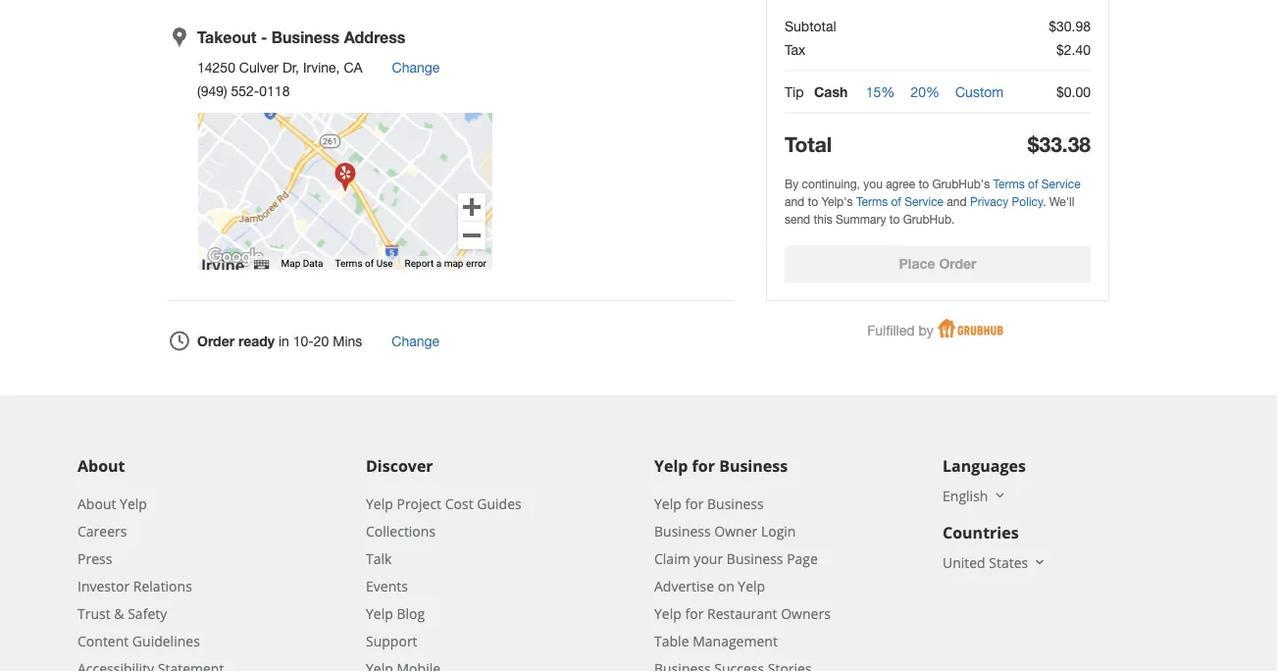Task type: describe. For each thing, give the bounding box(es) containing it.
about yelp link
[[78, 494, 147, 513]]

(949) 552-0118
[[197, 83, 290, 99]]

14250 culver dr, irvine, ca
[[197, 60, 363, 76]]

10-
[[293, 333, 314, 349]]

terms of use
[[335, 258, 393, 270]]

2 and from the left
[[947, 195, 967, 209]]

by
[[785, 177, 799, 191]]

order ready in 10-20 mins
[[197, 333, 362, 349]]

yelp for restaurant owners link
[[654, 604, 831, 623]]

claim your business page link
[[654, 549, 818, 568]]

tip
[[785, 84, 804, 100]]

in
[[279, 333, 289, 349]]

talk link
[[366, 549, 392, 568]]

privacy policy link
[[970, 195, 1043, 209]]

takeout
[[197, 28, 256, 46]]

2 vertical spatial of
[[365, 258, 374, 270]]

advertise on yelp link
[[654, 577, 765, 595]]

yelp project cost guides collections talk events yelp blog support
[[366, 494, 522, 650]]

owner
[[714, 522, 758, 540]]

2 horizontal spatial to
[[919, 177, 929, 191]]

keyboard shortcuts image
[[254, 260, 269, 270]]

address
[[344, 28, 406, 46]]

custom button
[[956, 83, 1004, 101]]

map data
[[281, 258, 323, 270]]

1 change button from the top
[[392, 59, 440, 77]]

0 horizontal spatial service
[[905, 195, 944, 209]]

yelp for business
[[654, 456, 788, 477]]

by
[[919, 323, 934, 339]]

tax
[[785, 42, 806, 58]]

yelp up collections link
[[366, 494, 393, 513]]

press
[[78, 549, 112, 568]]

$30.98
[[1049, 18, 1091, 34]]

ca
[[344, 60, 363, 76]]

map region
[[124, 0, 626, 381]]

investor
[[78, 577, 130, 595]]

support link
[[366, 632, 417, 650]]

a
[[436, 258, 442, 270]]

error
[[466, 258, 487, 270]]

about for about yelp careers press investor relations trust & safety content guidelines
[[78, 494, 116, 513]]

map data button
[[281, 257, 323, 271]]

investor relations link
[[78, 577, 192, 595]]

place order
[[899, 255, 977, 272]]

0 horizontal spatial terms
[[335, 258, 363, 270]]

place
[[899, 255, 935, 272]]

to inside the . we'll send this summary to grubhub.
[[889, 213, 900, 226]]

yelp up table
[[654, 604, 682, 623]]

$2.40
[[1057, 42, 1091, 58]]

report
[[405, 258, 434, 270]]

-
[[261, 28, 267, 46]]

support
[[366, 632, 417, 650]]

your
[[694, 549, 723, 568]]

takeout - business address
[[197, 28, 406, 46]]

business for yelp for business business owner login claim your business page advertise on yelp yelp for restaurant owners table management
[[707, 494, 764, 513]]

2 vertical spatial for
[[685, 604, 704, 623]]

grubhub's
[[932, 177, 990, 191]]

yelp down events on the bottom left
[[366, 604, 393, 623]]

business for yelp for business
[[719, 456, 788, 477]]

business owner login link
[[654, 522, 796, 540]]

guidelines
[[132, 632, 200, 650]]

subtotal
[[785, 18, 836, 34]]

languages
[[943, 456, 1026, 477]]

0 horizontal spatial order
[[197, 333, 235, 349]]

yelp's
[[822, 195, 853, 209]]

table
[[654, 632, 689, 650]]

1 change from the top
[[392, 60, 440, 76]]

total
[[785, 132, 832, 156]]

collections link
[[366, 522, 436, 540]]

yelp up yelp for business link
[[654, 456, 688, 477]]

data
[[303, 258, 323, 270]]

dr,
[[282, 60, 299, 76]]

login
[[761, 522, 796, 540]]

relations
[[133, 577, 192, 595]]

map
[[444, 258, 464, 270]]

continuing,
[[802, 177, 860, 191]]

fulfilled by
[[868, 323, 934, 339]]



Task type: locate. For each thing, give the bounding box(es) containing it.
0 vertical spatial service
[[1042, 177, 1081, 191]]

terms of service link up .
[[993, 177, 1081, 191]]

terms up privacy policy link
[[993, 177, 1025, 191]]

2 vertical spatial to
[[889, 213, 900, 226]]

terms down you
[[856, 195, 888, 209]]

content guidelines link
[[78, 632, 200, 650]]

1 horizontal spatial order
[[939, 255, 977, 272]]

0 vertical spatial for
[[692, 456, 715, 477]]

order right place
[[939, 255, 977, 272]]

grubhub.
[[903, 213, 955, 226]]

and
[[785, 195, 805, 209], [947, 195, 967, 209]]

owners
[[781, 604, 831, 623]]

careers
[[78, 522, 127, 540]]

0 vertical spatial of
[[1028, 177, 1038, 191]]

2 change from the top
[[392, 333, 440, 349]]

to right summary
[[889, 213, 900, 226]]

552-
[[231, 83, 259, 99]]

fulfilled
[[868, 323, 915, 339]]

1 horizontal spatial terms
[[856, 195, 888, 209]]

0 horizontal spatial terms of service link
[[856, 195, 944, 209]]

place order button
[[785, 246, 1091, 283]]

1 and from the left
[[785, 195, 805, 209]]

use
[[376, 258, 393, 270]]

15%
[[866, 84, 895, 100]]

events link
[[366, 577, 408, 595]]

0118
[[259, 83, 290, 99]]

yelp inside about yelp careers press investor relations trust & safety content guidelines
[[120, 494, 147, 513]]

$33.38
[[1028, 132, 1091, 156]]

google image
[[203, 245, 268, 270]]

15% button
[[866, 83, 895, 101]]

about inside about yelp careers press investor relations trust & safety content guidelines
[[78, 494, 116, 513]]

0 vertical spatial order
[[939, 255, 977, 272]]

yelp project cost guides link
[[366, 494, 522, 513]]

business up dr,
[[272, 28, 340, 46]]

this
[[814, 213, 833, 226]]

service
[[1042, 177, 1081, 191], [905, 195, 944, 209]]

change down address
[[392, 60, 440, 76]]

terms right data
[[335, 258, 363, 270]]

yelp for business business owner login claim your business page advertise on yelp yelp for restaurant owners table management
[[654, 494, 831, 650]]

1 horizontal spatial and
[[947, 195, 967, 209]]

1 horizontal spatial terms of service link
[[993, 177, 1081, 191]]

press link
[[78, 549, 112, 568]]

table management link
[[654, 632, 778, 650]]

for up "business owner login" link at the bottom of page
[[685, 494, 704, 513]]

service up grubhub. at the right top
[[905, 195, 944, 209]]

and up "send"
[[785, 195, 805, 209]]

0 horizontal spatial to
[[808, 195, 818, 209]]

for for yelp for business business owner login claim your business page advertise on yelp yelp for restaurant owners table management
[[685, 494, 704, 513]]

14250
[[197, 60, 235, 76]]

1 vertical spatial about
[[78, 494, 116, 513]]

1 vertical spatial change
[[392, 333, 440, 349]]

events
[[366, 577, 408, 595]]

2 about from the top
[[78, 494, 116, 513]]

1 vertical spatial to
[[808, 195, 818, 209]]

ready
[[238, 333, 275, 349]]

yelp up claim
[[654, 494, 682, 513]]

2 horizontal spatial of
[[1028, 177, 1038, 191]]

yelp up careers link
[[120, 494, 147, 513]]

culver
[[239, 60, 279, 76]]

for for yelp for business
[[692, 456, 715, 477]]

20
[[314, 333, 329, 349]]

20% button
[[911, 83, 940, 101]]

0 horizontal spatial and
[[785, 195, 805, 209]]

talk
[[366, 549, 392, 568]]

trust & safety link
[[78, 604, 167, 623]]

report a map error
[[405, 258, 487, 270]]

about up careers link
[[78, 494, 116, 513]]

careers link
[[78, 522, 127, 540]]

change right mins on the left of the page
[[392, 333, 440, 349]]

business down owner
[[727, 549, 783, 568]]

0 vertical spatial about
[[78, 456, 125, 477]]

business up yelp for business link
[[719, 456, 788, 477]]

content
[[78, 632, 129, 650]]

1 vertical spatial terms of service link
[[856, 195, 944, 209]]

1 horizontal spatial of
[[891, 195, 901, 209]]

order inside button
[[939, 255, 977, 272]]

guides
[[477, 494, 522, 513]]

of left use
[[365, 258, 374, 270]]

collections
[[366, 522, 436, 540]]

1 horizontal spatial service
[[1042, 177, 1081, 191]]

. we'll send this summary to grubhub.
[[785, 195, 1075, 226]]

0 vertical spatial change button
[[392, 59, 440, 77]]

mins
[[333, 333, 362, 349]]

1 vertical spatial service
[[905, 195, 944, 209]]

we'll
[[1050, 195, 1075, 209]]

of down agree
[[891, 195, 901, 209]]

of up policy
[[1028, 177, 1038, 191]]

by continuing, you agree to grubhub's terms of service and to yelp's terms of service and privacy policy
[[785, 177, 1081, 209]]

claim
[[654, 549, 690, 568]]

you
[[864, 177, 883, 191]]

0 vertical spatial change
[[392, 60, 440, 76]]

about
[[78, 456, 125, 477], [78, 494, 116, 513]]

terms
[[993, 177, 1025, 191], [856, 195, 888, 209], [335, 258, 363, 270]]

send
[[785, 213, 811, 226]]

terms of service link
[[993, 177, 1081, 191], [856, 195, 944, 209]]

change
[[392, 60, 440, 76], [392, 333, 440, 349]]

countries
[[943, 522, 1019, 543]]

discover
[[366, 456, 433, 477]]

change button
[[392, 59, 440, 77], [392, 333, 440, 350]]

advertise
[[654, 577, 714, 595]]

privacy
[[970, 195, 1009, 209]]

cost
[[445, 494, 473, 513]]

report a map error link
[[405, 258, 487, 270]]

blog
[[397, 604, 425, 623]]

1 vertical spatial for
[[685, 494, 704, 513]]

restaurant
[[707, 604, 778, 623]]

management
[[693, 632, 778, 650]]

business for takeout - business address
[[272, 28, 340, 46]]

1 vertical spatial terms
[[856, 195, 888, 209]]

1 vertical spatial of
[[891, 195, 901, 209]]

cash
[[814, 84, 848, 100]]

.
[[1043, 195, 1046, 209]]

business up owner
[[707, 494, 764, 513]]

0 horizontal spatial of
[[365, 258, 374, 270]]

agree
[[886, 177, 915, 191]]

for down advertise
[[685, 604, 704, 623]]

2 change button from the top
[[392, 333, 440, 350]]

about up about yelp link
[[78, 456, 125, 477]]

change button down address
[[392, 59, 440, 77]]

order left the ready
[[197, 333, 235, 349]]

for
[[692, 456, 715, 477], [685, 494, 704, 513], [685, 604, 704, 623]]

0 vertical spatial terms
[[993, 177, 1025, 191]]

to right agree
[[919, 177, 929, 191]]

$0.00
[[1057, 84, 1091, 100]]

and down the grubhub's
[[947, 195, 967, 209]]

for up yelp for business link
[[692, 456, 715, 477]]

yelp right on
[[738, 577, 765, 595]]

(949)
[[197, 83, 227, 99]]

1 vertical spatial change button
[[392, 333, 440, 350]]

map
[[281, 258, 300, 270]]

2 vertical spatial terms
[[335, 258, 363, 270]]

1 horizontal spatial to
[[889, 213, 900, 226]]

&
[[114, 604, 124, 623]]

yelp blog link
[[366, 604, 425, 623]]

1 about from the top
[[78, 456, 125, 477]]

about for about
[[78, 456, 125, 477]]

1 vertical spatial order
[[197, 333, 235, 349]]

safety
[[128, 604, 167, 623]]

service up the we'll
[[1042, 177, 1081, 191]]

page
[[787, 549, 818, 568]]

change button right mins on the left of the page
[[392, 333, 440, 350]]

of
[[1028, 177, 1038, 191], [891, 195, 901, 209], [365, 258, 374, 270]]

to up 'this'
[[808, 195, 818, 209]]

0 vertical spatial to
[[919, 177, 929, 191]]

policy
[[1012, 195, 1043, 209]]

on
[[718, 577, 735, 595]]

trust
[[78, 604, 111, 623]]

2 horizontal spatial terms
[[993, 177, 1025, 191]]

business up claim
[[654, 522, 711, 540]]

order
[[939, 255, 977, 272], [197, 333, 235, 349]]

terms of service link down agree
[[856, 195, 944, 209]]

0 vertical spatial terms of service link
[[993, 177, 1081, 191]]

project
[[397, 494, 442, 513]]



Task type: vqa. For each thing, say whether or not it's contained in the screenshot.
1st Next image from the top
no



